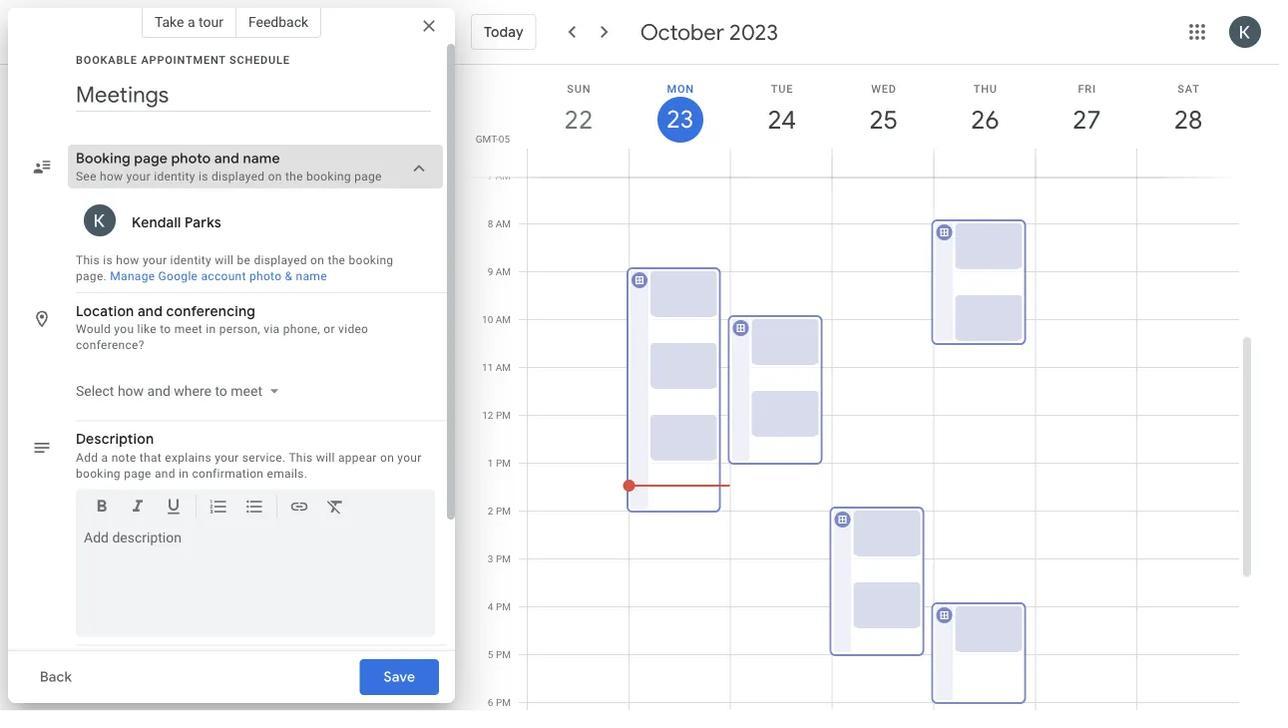 Task type: locate. For each thing, give the bounding box(es) containing it.
pm for 12 pm
[[496, 410, 511, 422]]

1 am from the top
[[496, 170, 511, 182]]

on inside booking page photo and name see how your identity is displayed on the booking page
[[268, 170, 282, 184]]

1 vertical spatial how
[[116, 253, 139, 267]]

on right the appear
[[380, 450, 394, 464]]

1 vertical spatial photo
[[249, 269, 282, 283]]

grid
[[463, 65, 1255, 711]]

photo left &
[[249, 269, 282, 283]]

0 vertical spatial the
[[285, 170, 303, 184]]

pm right 12 at the bottom left of page
[[496, 410, 511, 422]]

pm right 1
[[496, 457, 511, 469]]

and inside popup button
[[147, 383, 170, 399]]

displayed up parks on the top of page
[[211, 170, 265, 184]]

0 horizontal spatial the
[[285, 170, 303, 184]]

on inside description add a note that explains your service. this will appear on your booking page and in confirmation emails.
[[380, 450, 394, 464]]

see
[[76, 170, 97, 184]]

sun
[[567, 82, 591, 95]]

how
[[100, 170, 123, 184], [116, 253, 139, 267], [118, 383, 144, 399]]

booking inside this is how your identity will be displayed on the booking page.
[[349, 253, 393, 267]]

0 vertical spatial name
[[243, 150, 280, 168]]

0 vertical spatial a
[[187, 13, 195, 30]]

1 pm
[[488, 457, 511, 469]]

fri 27
[[1071, 82, 1100, 136]]

add
[[76, 450, 98, 464]]

this up the page.
[[76, 253, 100, 267]]

4 pm
[[488, 601, 511, 613]]

how inside popup button
[[118, 383, 144, 399]]

remove formatting image
[[325, 496, 345, 520]]

0 vertical spatial this
[[76, 253, 100, 267]]

2 horizontal spatial on
[[380, 450, 394, 464]]

how up manage on the top
[[116, 253, 139, 267]]

back
[[40, 668, 72, 686]]

0 horizontal spatial this
[[76, 253, 100, 267]]

how down "booking" on the top
[[100, 170, 123, 184]]

identity inside booking page photo and name see how your identity is displayed on the booking page
[[154, 170, 195, 184]]

and down that
[[155, 466, 175, 480]]

1 horizontal spatial a
[[187, 13, 195, 30]]

2 vertical spatial booking
[[76, 466, 121, 480]]

tue
[[771, 82, 793, 95]]

october
[[640, 18, 724, 46]]

page
[[134, 150, 168, 168], [354, 170, 382, 184], [124, 466, 151, 480]]

4 am from the top
[[496, 314, 511, 326]]

a inside description add a note that explains your service. this will appear on your booking page and in confirmation emails.
[[101, 450, 108, 464]]

to right where
[[215, 383, 227, 399]]

2 am from the top
[[496, 218, 511, 230]]

in down explains
[[179, 466, 189, 480]]

your down "booking" on the top
[[126, 170, 151, 184]]

would
[[76, 322, 111, 336]]

a
[[187, 13, 195, 30], [101, 450, 108, 464]]

5
[[488, 649, 493, 661]]

1 vertical spatial the
[[328, 253, 345, 267]]

12 pm
[[482, 410, 511, 422]]

will left the appear
[[316, 450, 335, 464]]

sun 22
[[563, 82, 592, 136]]

1 vertical spatial to
[[215, 383, 227, 399]]

am for 11 am
[[496, 362, 511, 374]]

mon 23
[[665, 82, 694, 135]]

0 horizontal spatial name
[[243, 150, 280, 168]]

insert link image
[[289, 496, 309, 520]]

like
[[137, 322, 157, 336]]

3 pm
[[488, 553, 511, 565]]

today button
[[471, 8, 536, 56]]

0 vertical spatial meet
[[174, 322, 203, 336]]

your up manage on the top
[[143, 253, 167, 267]]

27 column header
[[1035, 65, 1138, 177]]

your
[[126, 170, 151, 184], [143, 253, 167, 267], [215, 450, 239, 464], [397, 450, 422, 464]]

0 horizontal spatial meet
[[174, 322, 203, 336]]

you
[[114, 322, 134, 336]]

your inside this is how your identity will be displayed on the booking page.
[[143, 253, 167, 267]]

1 vertical spatial a
[[101, 450, 108, 464]]

9
[[488, 266, 493, 278]]

the
[[285, 170, 303, 184], [328, 253, 345, 267]]

1 horizontal spatial this
[[289, 450, 313, 464]]

is
[[199, 170, 208, 184], [103, 253, 113, 267]]

october 2023
[[640, 18, 778, 46]]

in down conferencing
[[206, 322, 216, 336]]

1 vertical spatial will
[[316, 450, 335, 464]]

photo up parks on the top of page
[[171, 150, 211, 168]]

2 vertical spatial how
[[118, 383, 144, 399]]

thursday, october 26 element
[[962, 97, 1008, 143]]

name
[[243, 150, 280, 168], [296, 269, 327, 283]]

bookable
[[76, 53, 138, 66]]

0 horizontal spatial to
[[160, 322, 171, 336]]

is up parks on the top of page
[[199, 170, 208, 184]]

this inside description add a note that explains your service. this will appear on your booking page and in confirmation emails.
[[289, 450, 313, 464]]

a left tour
[[187, 13, 195, 30]]

0 horizontal spatial photo
[[171, 150, 211, 168]]

will up account
[[215, 253, 234, 267]]

1 horizontal spatial photo
[[249, 269, 282, 283]]

1 horizontal spatial will
[[316, 450, 335, 464]]

0 vertical spatial is
[[199, 170, 208, 184]]

24
[[766, 103, 795, 136]]

1 vertical spatial in
[[179, 466, 189, 480]]

explains
[[165, 450, 211, 464]]

0 vertical spatial booking
[[306, 170, 351, 184]]

booking inside description add a note that explains your service. this will appear on your booking page and in confirmation emails.
[[76, 466, 121, 480]]

1 vertical spatial is
[[103, 253, 113, 267]]

note
[[111, 450, 136, 464]]

where
[[174, 383, 211, 399]]

24 column header
[[730, 65, 833, 177]]

to right like
[[160, 322, 171, 336]]

1 horizontal spatial meet
[[231, 383, 262, 399]]

pm right 3
[[496, 553, 511, 565]]

feedback button
[[236, 6, 321, 38]]

page for booking
[[354, 170, 382, 184]]

is up the page.
[[103, 253, 113, 267]]

am right the 9
[[496, 266, 511, 278]]

and inside booking page photo and name see how your identity is displayed on the booking page
[[214, 150, 239, 168]]

on up or
[[310, 253, 324, 267]]

Add title text field
[[76, 80, 431, 110]]

0 vertical spatial will
[[215, 253, 234, 267]]

0 vertical spatial to
[[160, 322, 171, 336]]

1 vertical spatial this
[[289, 450, 313, 464]]

the down add title 'text field' at the top
[[285, 170, 303, 184]]

25
[[868, 103, 896, 136]]

this up emails.
[[289, 450, 313, 464]]

1
[[488, 457, 493, 469]]

3 am from the top
[[496, 266, 511, 278]]

meet right where
[[231, 383, 262, 399]]

meet inside popup button
[[231, 383, 262, 399]]

0 horizontal spatial will
[[215, 253, 234, 267]]

today
[[484, 23, 523, 41]]

1 horizontal spatial to
[[215, 383, 227, 399]]

am right 7
[[496, 170, 511, 182]]

1 vertical spatial meet
[[231, 383, 262, 399]]

2 vertical spatial page
[[124, 466, 151, 480]]

0 vertical spatial page
[[134, 150, 168, 168]]

pm for 6 pm
[[496, 697, 511, 709]]

and inside location and conferencing would you like to meet in person, via phone, or video conference?
[[138, 302, 163, 320]]

and left where
[[147, 383, 170, 399]]

kendall parks
[[132, 214, 221, 231]]

7 pm from the top
[[496, 697, 511, 709]]

11 am
[[482, 362, 511, 374]]

will
[[215, 253, 234, 267], [316, 450, 335, 464]]

displayed up &
[[254, 253, 307, 267]]

and up like
[[138, 302, 163, 320]]

3
[[488, 553, 493, 565]]

how right select
[[118, 383, 144, 399]]

tuesday, october 24 element
[[759, 97, 805, 143]]

a inside take a tour button
[[187, 13, 195, 30]]

0 vertical spatial photo
[[171, 150, 211, 168]]

identity up kendall parks
[[154, 170, 195, 184]]

6 pm from the top
[[496, 649, 511, 661]]

am right 10
[[496, 314, 511, 326]]

feedback
[[248, 13, 308, 30]]

thu 26
[[970, 82, 998, 136]]

displayed
[[211, 170, 265, 184], [254, 253, 307, 267]]

am right 11
[[496, 362, 511, 374]]

0 horizontal spatial in
[[179, 466, 189, 480]]

1 horizontal spatial in
[[206, 322, 216, 336]]

service.
[[242, 450, 286, 464]]

be
[[237, 253, 251, 267]]

underline image
[[164, 496, 184, 520]]

video
[[338, 322, 368, 336]]

pm right '5'
[[496, 649, 511, 661]]

0 vertical spatial how
[[100, 170, 123, 184]]

1 horizontal spatial the
[[328, 253, 345, 267]]

pm right 2
[[496, 505, 511, 517]]

to inside location and conferencing would you like to meet in person, via phone, or video conference?
[[160, 322, 171, 336]]

0 horizontal spatial is
[[103, 253, 113, 267]]

0 horizontal spatial a
[[101, 450, 108, 464]]

and
[[214, 150, 239, 168], [138, 302, 163, 320], [147, 383, 170, 399], [155, 466, 175, 480]]

3 pm from the top
[[496, 505, 511, 517]]

pm right 6
[[496, 697, 511, 709]]

to inside popup button
[[215, 383, 227, 399]]

am for 7 am
[[496, 170, 511, 182]]

on down add title 'text field' at the top
[[268, 170, 282, 184]]

sat 28
[[1173, 82, 1201, 136]]

0 vertical spatial in
[[206, 322, 216, 336]]

the up or
[[328, 253, 345, 267]]

manage google account photo & name
[[110, 269, 327, 283]]

identity up google
[[170, 253, 212, 267]]

wed
[[871, 82, 897, 95]]

in
[[206, 322, 216, 336], [179, 466, 189, 480]]

this
[[76, 253, 100, 267], [289, 450, 313, 464]]

on
[[268, 170, 282, 184], [310, 253, 324, 267], [380, 450, 394, 464]]

2023
[[729, 18, 778, 46]]

26 column header
[[933, 65, 1036, 177]]

10
[[482, 314, 493, 326]]

description add a note that explains your service. this will appear on your booking page and in confirmation emails.
[[76, 431, 422, 480]]

confirmation
[[192, 466, 264, 480]]

gmt-05
[[476, 133, 510, 145]]

1 vertical spatial page
[[354, 170, 382, 184]]

0 vertical spatial on
[[268, 170, 282, 184]]

1 vertical spatial booking
[[349, 253, 393, 267]]

1 pm from the top
[[496, 410, 511, 422]]

5 pm from the top
[[496, 601, 511, 613]]

is inside booking page photo and name see how your identity is displayed on the booking page
[[199, 170, 208, 184]]

page for description
[[124, 466, 151, 480]]

pm right 4
[[496, 601, 511, 613]]

friday, october 27 element
[[1064, 97, 1110, 143]]

2 vertical spatial on
[[380, 450, 394, 464]]

this is how your identity will be displayed on the booking page.
[[76, 253, 393, 283]]

1 horizontal spatial is
[[199, 170, 208, 184]]

1 vertical spatial displayed
[[254, 253, 307, 267]]

1 vertical spatial on
[[310, 253, 324, 267]]

photo inside booking page photo and name see how your identity is displayed on the booking page
[[171, 150, 211, 168]]

to
[[160, 322, 171, 336], [215, 383, 227, 399]]

23
[[665, 104, 693, 135]]

am for 9 am
[[496, 266, 511, 278]]

1 horizontal spatial on
[[310, 253, 324, 267]]

5 am from the top
[[496, 362, 511, 374]]

mon
[[667, 82, 694, 95]]

1 vertical spatial name
[[296, 269, 327, 283]]

am right 8 at the left top of page
[[496, 218, 511, 230]]

pm for 4 pm
[[496, 601, 511, 613]]

and up parks on the top of page
[[214, 150, 239, 168]]

0 vertical spatial identity
[[154, 170, 195, 184]]

1 vertical spatial identity
[[170, 253, 212, 267]]

page inside description add a note that explains your service. this will appear on your booking page and in confirmation emails.
[[124, 466, 151, 480]]

booking inside booking page photo and name see how your identity is displayed on the booking page
[[306, 170, 351, 184]]

a right add
[[101, 450, 108, 464]]

0 vertical spatial displayed
[[211, 170, 265, 184]]

name down add title 'text field' at the top
[[243, 150, 280, 168]]

how inside this is how your identity will be displayed on the booking page.
[[116, 253, 139, 267]]

am
[[496, 170, 511, 182], [496, 218, 511, 230], [496, 266, 511, 278], [496, 314, 511, 326], [496, 362, 511, 374]]

take a tour button
[[142, 6, 236, 38]]

location and conferencing would you like to meet in person, via phone, or video conference?
[[76, 302, 368, 352]]

location
[[76, 302, 134, 320]]

name inside booking page photo and name see how your identity is displayed on the booking page
[[243, 150, 280, 168]]

identity inside this is how your identity will be displayed on the booking page.
[[170, 253, 212, 267]]

take a tour
[[155, 13, 223, 30]]

2 pm from the top
[[496, 457, 511, 469]]

1 horizontal spatial name
[[296, 269, 327, 283]]

4 pm from the top
[[496, 553, 511, 565]]

formatting options toolbar
[[76, 489, 435, 532]]

name right &
[[296, 269, 327, 283]]

0 horizontal spatial on
[[268, 170, 282, 184]]

meet down conferencing
[[174, 322, 203, 336]]

schedule
[[230, 53, 290, 66]]



Task type: describe. For each thing, give the bounding box(es) containing it.
bulleted list image
[[244, 496, 264, 520]]

28 column header
[[1137, 65, 1239, 177]]

that
[[140, 450, 162, 464]]

this inside this is how your identity will be displayed on the booking page.
[[76, 253, 100, 267]]

grid containing 22
[[463, 65, 1255, 711]]

conference?
[[76, 338, 144, 352]]

tue 24
[[766, 82, 795, 136]]

or
[[324, 322, 335, 336]]

displayed inside booking page photo and name see how your identity is displayed on the booking page
[[211, 170, 265, 184]]

booking
[[76, 150, 131, 168]]

on for that
[[380, 450, 394, 464]]

booking for that
[[76, 466, 121, 480]]

26
[[970, 103, 998, 136]]

10 am
[[482, 314, 511, 326]]

6 pm
[[488, 697, 511, 709]]

22 column header
[[527, 65, 629, 177]]

person,
[[219, 322, 260, 336]]

and inside description add a note that explains your service. this will appear on your booking page and in confirmation emails.
[[155, 466, 175, 480]]

tour
[[199, 13, 223, 30]]

is inside this is how your identity will be displayed on the booking page.
[[103, 253, 113, 267]]

emails.
[[267, 466, 308, 480]]

bold image
[[92, 496, 112, 520]]

appointment
[[141, 53, 226, 66]]

25 column header
[[832, 65, 934, 177]]

google
[[158, 269, 198, 283]]

saturday, october 28 element
[[1165, 97, 1211, 143]]

italic image
[[128, 496, 148, 520]]

28
[[1173, 103, 1201, 136]]

4
[[488, 601, 493, 613]]

8 am
[[488, 218, 511, 230]]

11
[[482, 362, 493, 374]]

2
[[488, 505, 493, 517]]

will inside this is how your identity will be displayed on the booking page.
[[215, 253, 234, 267]]

27
[[1071, 103, 1100, 136]]

pm for 2 pm
[[496, 505, 511, 517]]

sunday, october 22 element
[[556, 97, 602, 143]]

8
[[488, 218, 493, 230]]

7 am
[[488, 170, 511, 182]]

pm for 3 pm
[[496, 553, 511, 565]]

account
[[201, 269, 246, 283]]

your right the appear
[[397, 450, 422, 464]]

displayed inside this is how your identity will be displayed on the booking page.
[[254, 253, 307, 267]]

page.
[[76, 269, 107, 283]]

Description text field
[[84, 529, 427, 629]]

phone,
[[283, 322, 320, 336]]

booking for name
[[306, 170, 351, 184]]

on inside this is how your identity will be displayed on the booking page.
[[310, 253, 324, 267]]

7
[[488, 170, 493, 182]]

sat
[[1178, 82, 1200, 95]]

conferencing
[[166, 302, 256, 320]]

2 pm
[[488, 505, 511, 517]]

23 column header
[[628, 65, 731, 177]]

gmt-
[[476, 133, 499, 145]]

manage
[[110, 269, 155, 283]]

am for 8 am
[[496, 218, 511, 230]]

manage google account photo & name link
[[110, 269, 327, 283]]

fri
[[1078, 82, 1096, 95]]

select how and where to meet button
[[68, 373, 286, 409]]

bookable appointment schedule
[[76, 53, 290, 66]]

kendall
[[132, 214, 181, 231]]

am for 10 am
[[496, 314, 511, 326]]

booking page photo and name see how your identity is displayed on the booking page
[[76, 150, 382, 184]]

the inside this is how your identity will be displayed on the booking page.
[[328, 253, 345, 267]]

select
[[76, 383, 114, 399]]

numbered list image
[[209, 496, 228, 520]]

monday, october 23, today element
[[657, 97, 703, 143]]

will inside description add a note that explains your service. this will appear on your booking page and in confirmation emails.
[[316, 450, 335, 464]]

parks
[[185, 214, 221, 231]]

&
[[285, 269, 293, 283]]

wednesday, october 25 element
[[861, 97, 906, 143]]

pm for 5 pm
[[496, 649, 511, 661]]

thu
[[973, 82, 997, 95]]

12
[[482, 410, 493, 422]]

6
[[488, 697, 493, 709]]

take
[[155, 13, 184, 30]]

9 am
[[488, 266, 511, 278]]

how inside booking page photo and name see how your identity is displayed on the booking page
[[100, 170, 123, 184]]

meet inside location and conferencing would you like to meet in person, via phone, or video conference?
[[174, 322, 203, 336]]

in inside description add a note that explains your service. this will appear on your booking page and in confirmation emails.
[[179, 466, 189, 480]]

pm for 1 pm
[[496, 457, 511, 469]]

in inside location and conferencing would you like to meet in person, via phone, or video conference?
[[206, 322, 216, 336]]

select how and where to meet
[[76, 383, 262, 399]]

your up confirmation
[[215, 450, 239, 464]]

05
[[499, 133, 510, 145]]

wed 25
[[868, 82, 897, 136]]

the inside booking page photo and name see how your identity is displayed on the booking page
[[285, 170, 303, 184]]

appear
[[338, 450, 377, 464]]

22
[[563, 103, 592, 136]]

back button
[[24, 653, 88, 701]]

5 pm
[[488, 649, 511, 661]]

your inside booking page photo and name see how your identity is displayed on the booking page
[[126, 170, 151, 184]]

on for name
[[268, 170, 282, 184]]



Task type: vqa. For each thing, say whether or not it's contained in the screenshot.


